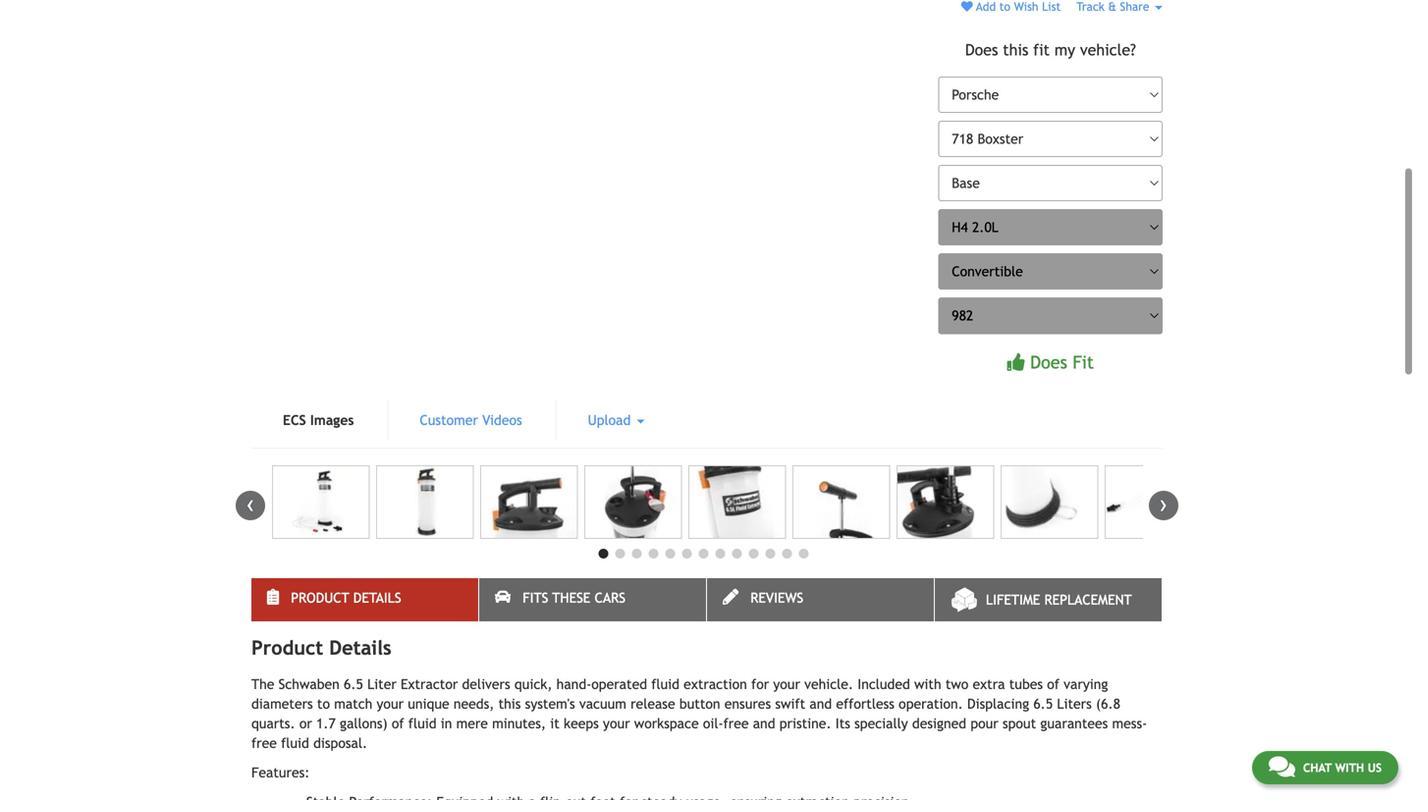 Task type: locate. For each thing, give the bounding box(es) containing it.
my
[[1055, 41, 1076, 59]]

0 horizontal spatial of
[[392, 716, 404, 732]]

1 vertical spatial with
[[1336, 762, 1365, 775]]

vehicle.
[[805, 677, 854, 693]]

1 horizontal spatial with
[[1336, 762, 1365, 775]]

quarts.
[[252, 716, 295, 732]]

videos
[[483, 413, 522, 428]]

extractor
[[401, 677, 458, 693]]

these
[[553, 591, 591, 606]]

this inside the schwaben 6.5 liter extractor delivers quick, hand-operated fluid extraction for your vehicle. included with two extra tubes of varying diameters to match your unique needs, this system's vacuum release button ensures swift and effortless operation. displacing 6.5 liters (6.8 quarts. or 1.7 gallons) of fluid in mere minutes, it keeps your workspace oil-free and pristine. its specially designed pour spout guarantees mess- free fluid disposal.
[[499, 697, 521, 712]]

thumbs up image
[[1008, 353, 1026, 371]]

fluid down the unique at left bottom
[[409, 716, 437, 732]]

0 vertical spatial with
[[915, 677, 942, 693]]

this left fit
[[1003, 41, 1029, 59]]

mere
[[457, 716, 488, 732]]

features:
[[252, 765, 310, 781]]

0 vertical spatial 6.5
[[344, 677, 363, 693]]

0 vertical spatial this
[[1003, 41, 1029, 59]]

0 vertical spatial free
[[724, 716, 749, 732]]

with
[[915, 677, 942, 693], [1336, 762, 1365, 775]]

with inside chat with us link
[[1336, 762, 1365, 775]]

unique
[[408, 697, 450, 712]]

0 horizontal spatial your
[[377, 697, 404, 712]]

0 vertical spatial does
[[966, 41, 999, 59]]

needs,
[[454, 697, 495, 712]]

product details up liter on the bottom left of page
[[291, 591, 401, 606]]

and down ensures
[[753, 716, 776, 732]]

of right gallons)
[[392, 716, 404, 732]]

0 vertical spatial of
[[1048, 677, 1060, 693]]

its
[[836, 716, 851, 732]]

replacement
[[1045, 592, 1133, 608]]

6.5
[[344, 677, 363, 693], [1034, 697, 1053, 712]]

fluid down or at the left bottom
[[281, 736, 309, 752]]

2 vertical spatial fluid
[[281, 736, 309, 752]]

oil-
[[703, 716, 724, 732]]

0 vertical spatial fluid
[[652, 677, 680, 693]]

your down liter on the bottom left of page
[[377, 697, 404, 712]]

2 horizontal spatial fluid
[[652, 677, 680, 693]]

does
[[966, 41, 999, 59], [1031, 352, 1068, 373]]

with up operation.
[[915, 677, 942, 693]]

0 horizontal spatial and
[[753, 716, 776, 732]]

1 vertical spatial of
[[392, 716, 404, 732]]

1 es#2841122 - 011885sch01a - 6.5 liter fluid extractor - extract all types of oils and fluids the easy way. do your oil change without getting under your car! - schwaben - audi bmw volkswagen mercedes benz mini porsche image from the left
[[272, 466, 370, 539]]

free
[[724, 716, 749, 732], [252, 736, 277, 752]]

5 es#2841122 - 011885sch01a - 6.5 liter fluid extractor - extract all types of oils and fluids the easy way. do your oil change without getting under your car! - schwaben - audi bmw volkswagen mercedes benz mini porsche image from the left
[[689, 466, 786, 539]]

of
[[1048, 677, 1060, 693], [392, 716, 404, 732]]

your down vacuum
[[603, 716, 630, 732]]

this
[[1003, 41, 1029, 59], [499, 697, 521, 712]]

tubes
[[1010, 677, 1044, 693]]

4 es#2841122 - 011885sch01a - 6.5 liter fluid extractor - extract all types of oils and fluids the easy way. do your oil change without getting under your car! - schwaben - audi bmw volkswagen mercedes benz mini porsche image from the left
[[585, 466, 682, 539]]

fluid
[[652, 677, 680, 693], [409, 716, 437, 732], [281, 736, 309, 752]]

product
[[291, 591, 349, 606], [252, 637, 323, 660]]

6.5 up match
[[344, 677, 363, 693]]

reviews
[[751, 591, 804, 606]]

1 vertical spatial this
[[499, 697, 521, 712]]

does right "thumbs up" icon
[[1031, 352, 1068, 373]]

1 vertical spatial 6.5
[[1034, 697, 1053, 712]]

7 es#2841122 - 011885sch01a - 6.5 liter fluid extractor - extract all types of oils and fluids the easy way. do your oil change without getting under your car! - schwaben - audi bmw volkswagen mercedes benz mini porsche image from the left
[[897, 466, 995, 539]]

chat
[[1304, 762, 1333, 775]]

two
[[946, 677, 969, 693]]

fluid up release
[[652, 677, 680, 693]]

varying
[[1064, 677, 1109, 693]]

for
[[752, 677, 770, 693]]

it
[[551, 716, 560, 732]]

keeps
[[564, 716, 599, 732]]

the
[[252, 677, 275, 693]]

details
[[353, 591, 401, 606], [329, 637, 392, 660]]

0 vertical spatial product details
[[291, 591, 401, 606]]

0 vertical spatial and
[[810, 697, 832, 712]]

0 horizontal spatial 6.5
[[344, 677, 363, 693]]

the schwaben 6.5 liter extractor delivers quick, hand-operated fluid extraction for your vehicle. included with two extra tubes of varying diameters to match your unique needs, this system's vacuum release button ensures swift and effortless operation. displacing 6.5 liters (6.8 quarts. or 1.7 gallons) of fluid in mere minutes, it keeps your workspace oil-free and pristine. its specially designed pour spout guarantees mess- free fluid disposal.
[[252, 677, 1148, 752]]

with left us
[[1336, 762, 1365, 775]]

6 es#2841122 - 011885sch01a - 6.5 liter fluid extractor - extract all types of oils and fluids the easy way. do your oil change without getting under your car! - schwaben - audi bmw volkswagen mercedes benz mini porsche image from the left
[[793, 466, 891, 539]]

1 horizontal spatial does
[[1031, 352, 1068, 373]]

‹
[[247, 491, 254, 517]]

upload
[[588, 413, 635, 428]]

0 horizontal spatial this
[[499, 697, 521, 712]]

1 vertical spatial product
[[252, 637, 323, 660]]

es#2841122 - 011885sch01a - 6.5 liter fluid extractor - extract all types of oils and fluids the easy way. do your oil change without getting under your car! - schwaben - audi bmw volkswagen mercedes benz mini porsche image
[[272, 466, 370, 539], [376, 466, 474, 539], [480, 466, 578, 539], [585, 466, 682, 539], [689, 466, 786, 539], [793, 466, 891, 539], [897, 466, 995, 539], [1001, 466, 1099, 539], [1105, 466, 1203, 539]]

gallons)
[[340, 716, 388, 732]]

us
[[1368, 762, 1383, 775]]

product details up the schwaben
[[252, 637, 392, 660]]

fits these cars
[[523, 591, 626, 606]]

and
[[810, 697, 832, 712], [753, 716, 776, 732]]

1 horizontal spatial fluid
[[409, 716, 437, 732]]

1 vertical spatial your
[[377, 697, 404, 712]]

and down vehicle. at the right
[[810, 697, 832, 712]]

does down heart icon
[[966, 41, 999, 59]]

does fit
[[1031, 352, 1095, 373]]

1 horizontal spatial of
[[1048, 677, 1060, 693]]

this up minutes,
[[499, 697, 521, 712]]

of right tubes
[[1048, 677, 1060, 693]]

customer
[[420, 413, 478, 428]]

(6.8
[[1097, 697, 1121, 712]]

0 horizontal spatial with
[[915, 677, 942, 693]]

free down ensures
[[724, 716, 749, 732]]

2 vertical spatial your
[[603, 716, 630, 732]]

‹ link
[[236, 491, 265, 521]]

product details
[[291, 591, 401, 606], [252, 637, 392, 660]]

1 vertical spatial free
[[252, 736, 277, 752]]

1 vertical spatial does
[[1031, 352, 1068, 373]]

8 es#2841122 - 011885sch01a - 6.5 liter fluid extractor - extract all types of oils and fluids the easy way. do your oil change without getting under your car! - schwaben - audi bmw volkswagen mercedes benz mini porsche image from the left
[[1001, 466, 1099, 539]]

9 es#2841122 - 011885sch01a - 6.5 liter fluid extractor - extract all types of oils and fluids the easy way. do your oil change without getting under your car! - schwaben - audi bmw volkswagen mercedes benz mini porsche image from the left
[[1105, 466, 1203, 539]]

› link
[[1150, 491, 1179, 521]]

ecs images
[[283, 413, 354, 428]]

0 vertical spatial product
[[291, 591, 349, 606]]

1 horizontal spatial and
[[810, 697, 832, 712]]

designed
[[913, 716, 967, 732]]

your up swift
[[774, 677, 801, 693]]

your
[[774, 677, 801, 693], [377, 697, 404, 712], [603, 716, 630, 732]]

0 horizontal spatial does
[[966, 41, 999, 59]]

release
[[631, 697, 676, 712]]

free down the quarts.
[[252, 736, 277, 752]]

0 horizontal spatial free
[[252, 736, 277, 752]]

0 vertical spatial your
[[774, 677, 801, 693]]

6.5 down tubes
[[1034, 697, 1053, 712]]

match
[[334, 697, 373, 712]]

operated
[[592, 677, 648, 693]]

does this fit my vehicle?
[[966, 41, 1137, 59]]



Task type: vqa. For each thing, say whether or not it's contained in the screenshot.
PARTS
no



Task type: describe. For each thing, give the bounding box(es) containing it.
0 horizontal spatial fluid
[[281, 736, 309, 752]]

3 es#2841122 - 011885sch01a - 6.5 liter fluid extractor - extract all types of oils and fluids the easy way. do your oil change without getting under your car! - schwaben - audi bmw volkswagen mercedes benz mini porsche image from the left
[[480, 466, 578, 539]]

minutes,
[[492, 716, 546, 732]]

chat with us
[[1304, 762, 1383, 775]]

button
[[680, 697, 721, 712]]

diameters to
[[252, 697, 330, 712]]

1.7
[[316, 716, 336, 732]]

hand-
[[557, 677, 592, 693]]

1 vertical spatial details
[[329, 637, 392, 660]]

extraction
[[684, 677, 748, 693]]

1 vertical spatial fluid
[[409, 716, 437, 732]]

pour
[[971, 716, 999, 732]]

delivers
[[462, 677, 511, 693]]

0 vertical spatial details
[[353, 591, 401, 606]]

fits
[[523, 591, 549, 606]]

ensures
[[725, 697, 771, 712]]

chat with us link
[[1253, 752, 1399, 785]]

quick,
[[515, 677, 553, 693]]

customer videos link
[[389, 401, 554, 440]]

with inside the schwaben 6.5 liter extractor delivers quick, hand-operated fluid extraction for your vehicle. included with two extra tubes of varying diameters to match your unique needs, this system's vacuum release button ensures swift and effortless operation. displacing 6.5 liters (6.8 quarts. or 1.7 gallons) of fluid in mere minutes, it keeps your workspace oil-free and pristine. its specially designed pour spout guarantees mess- free fluid disposal.
[[915, 677, 942, 693]]

1 horizontal spatial your
[[603, 716, 630, 732]]

in
[[441, 716, 452, 732]]

lifetime replacement
[[987, 592, 1133, 608]]

1 horizontal spatial this
[[1003, 41, 1029, 59]]

specially
[[855, 716, 909, 732]]

vacuum
[[580, 697, 627, 712]]

cars
[[595, 591, 626, 606]]

2 horizontal spatial your
[[774, 677, 801, 693]]

ecs
[[283, 413, 306, 428]]

does for does fit
[[1031, 352, 1068, 373]]

1 vertical spatial and
[[753, 716, 776, 732]]

images
[[310, 413, 354, 428]]

guarantees
[[1041, 716, 1109, 732]]

comments image
[[1269, 756, 1296, 779]]

vehicle?
[[1081, 41, 1137, 59]]

lifetime
[[987, 592, 1041, 608]]

operation.
[[899, 697, 964, 712]]

reviews link
[[707, 579, 934, 622]]

displacing
[[968, 697, 1030, 712]]

or
[[300, 716, 312, 732]]

fit
[[1073, 352, 1095, 373]]

liters
[[1058, 697, 1092, 712]]

product details link
[[252, 579, 479, 622]]

1 vertical spatial product details
[[252, 637, 392, 660]]

2 es#2841122 - 011885sch01a - 6.5 liter fluid extractor - extract all types of oils and fluids the easy way. do your oil change without getting under your car! - schwaben - audi bmw volkswagen mercedes benz mini porsche image from the left
[[376, 466, 474, 539]]

schwaben
[[279, 677, 340, 693]]

disposal.
[[314, 736, 368, 752]]

effortless
[[837, 697, 895, 712]]

extra
[[973, 677, 1006, 693]]

included
[[858, 677, 911, 693]]

swift
[[776, 697, 806, 712]]

upload button
[[557, 401, 677, 440]]

fit
[[1034, 41, 1050, 59]]

1 horizontal spatial free
[[724, 716, 749, 732]]

liter
[[368, 677, 397, 693]]

workspace
[[635, 716, 699, 732]]

mess-
[[1113, 716, 1148, 732]]

heart image
[[962, 1, 974, 12]]

does for does this fit my vehicle?
[[966, 41, 999, 59]]

spout
[[1003, 716, 1037, 732]]

ecs images link
[[252, 401, 386, 440]]

fits these cars link
[[480, 579, 706, 622]]

lifetime replacement link
[[935, 579, 1162, 622]]

›
[[1160, 491, 1168, 517]]

1 horizontal spatial 6.5
[[1034, 697, 1053, 712]]

customer videos
[[420, 413, 522, 428]]

pristine.
[[780, 716, 832, 732]]

system's
[[525, 697, 575, 712]]



